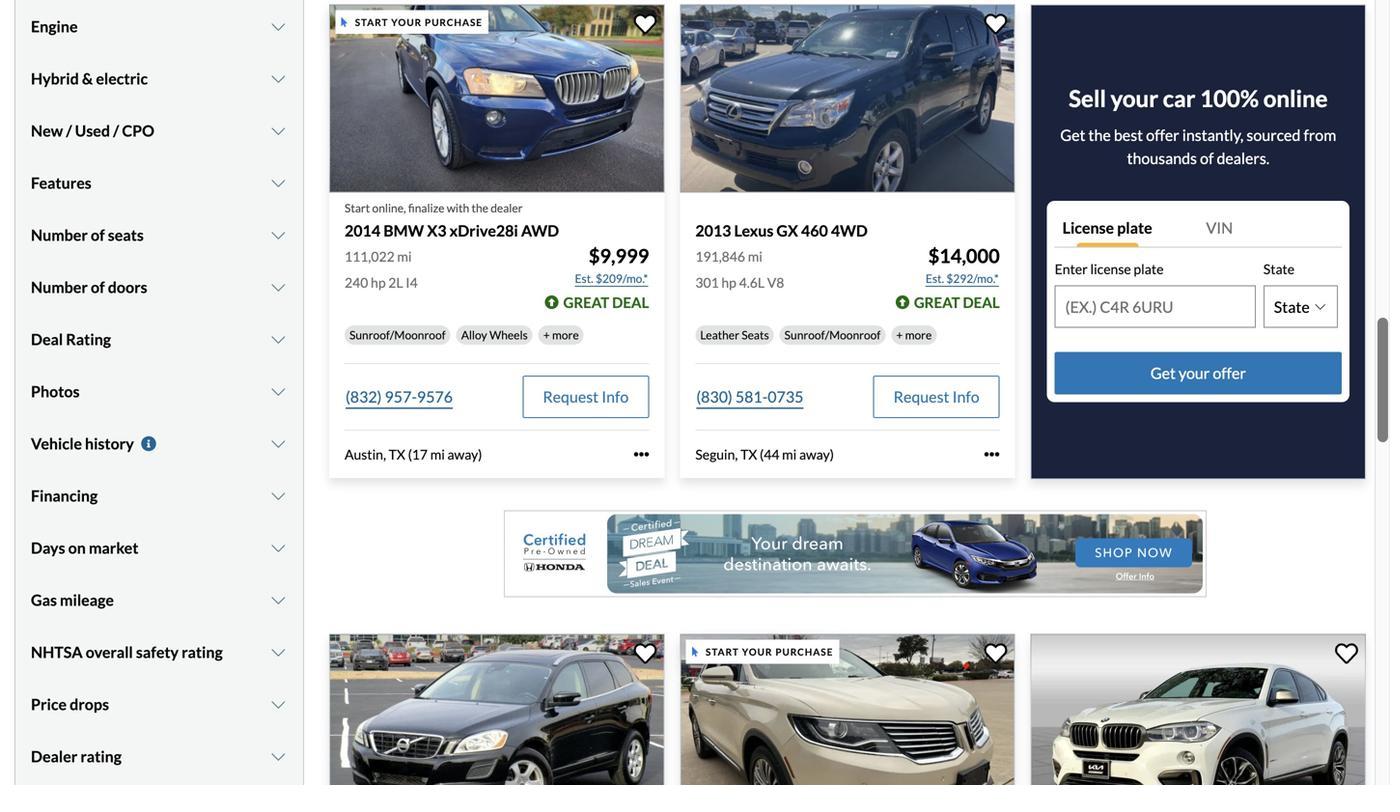 Task type: locate. For each thing, give the bounding box(es) containing it.
2 est. from the left
[[926, 271, 944, 285]]

plate
[[1117, 218, 1153, 237], [1134, 261, 1164, 277]]

number up deal rating
[[31, 277, 88, 296]]

1 great deal from the left
[[563, 293, 649, 311]]

1 vertical spatial of
[[91, 225, 105, 244]]

2 + from the left
[[896, 328, 903, 342]]

1 est. from the left
[[575, 271, 594, 285]]

1 tx from the left
[[389, 446, 405, 462]]

1 hp from the left
[[371, 274, 386, 291]]

request info button
[[523, 375, 649, 418], [874, 375, 1000, 418]]

4 chevron down image from the top
[[269, 279, 288, 295]]

+ more down the est. $292/mo.* button
[[896, 328, 932, 342]]

+ for sunroof/moonroof
[[896, 328, 903, 342]]

1 request info from the left
[[543, 387, 629, 406]]

request info for 9576
[[543, 387, 629, 406]]

6 chevron down image from the top
[[269, 488, 288, 503]]

chevron down image inside number of doors dropdown button
[[269, 279, 288, 295]]

start your purchase link
[[680, 634, 1019, 785]]

dealer rating button
[[31, 732, 288, 781]]

tx left (44 at the bottom right of page
[[741, 446, 757, 462]]

0 horizontal spatial request info button
[[523, 375, 649, 418]]

get down sell
[[1061, 126, 1086, 145]]

great deal down est. $209/mo.* "button"
[[563, 293, 649, 311]]

the left best at the top right of the page
[[1089, 126, 1111, 145]]

cpo
[[122, 121, 154, 140]]

191,846 mi 301 hp 4.6l v8
[[696, 248, 784, 291]]

used
[[75, 121, 110, 140]]

hybrid & electric button
[[31, 54, 288, 103]]

1 horizontal spatial rating
[[182, 642, 223, 661]]

2 chevron down image from the top
[[269, 123, 288, 138]]

offer
[[1146, 126, 1180, 145], [1213, 364, 1246, 382]]

2 info from the left
[[953, 387, 980, 406]]

0735
[[768, 387, 804, 406]]

purchase for blue 2014 bmw x3 xdrive28i awd suv / crossover all-wheel drive automatic image
[[425, 16, 483, 28]]

hp inside the 111,022 mi 240 hp 2l i4
[[371, 274, 386, 291]]

1 horizontal spatial purchase
[[776, 646, 834, 658]]

chevron down image for gas mileage
[[269, 592, 288, 608]]

start for blue 2014 bmw x3 xdrive28i awd suv / crossover all-wheel drive automatic image
[[355, 16, 389, 28]]

offer inside get the best offer instantly, sourced from thousands of dealers.
[[1146, 126, 1180, 145]]

1 horizontal spatial +
[[896, 328, 903, 342]]

1 request from the left
[[543, 387, 599, 406]]

mouse pointer image inside start your purchase link
[[692, 647, 698, 657]]

1 horizontal spatial offer
[[1213, 364, 1246, 382]]

more for sunroof/moonroof
[[905, 328, 932, 342]]

chevron down image
[[269, 71, 288, 86], [269, 123, 288, 138], [269, 227, 288, 243], [269, 279, 288, 295], [269, 384, 288, 399], [269, 488, 288, 503], [269, 592, 288, 608], [269, 696, 288, 712], [269, 749, 288, 764]]

number down the features
[[31, 225, 88, 244]]

deal down $209/mo.*
[[612, 293, 649, 311]]

chevron down image inside engine dropdown button
[[269, 19, 288, 34]]

days on market
[[31, 538, 138, 557]]

0 vertical spatial mouse pointer image
[[341, 17, 347, 27]]

1 vertical spatial the
[[472, 201, 489, 215]]

request for 9576
[[543, 387, 599, 406]]

mi inside 191,846 mi 301 hp 4.6l v8
[[748, 248, 763, 264]]

dealers.
[[1217, 149, 1270, 168]]

enter
[[1055, 261, 1088, 277]]

chevron down image inside gas mileage dropdown button
[[269, 592, 288, 608]]

away) right (44 at the bottom right of page
[[799, 446, 834, 462]]

price drops
[[31, 695, 109, 713]]

great down est. $209/mo.* "button"
[[563, 293, 610, 311]]

1 horizontal spatial request info button
[[874, 375, 1000, 418]]

mi right (44 at the bottom right of page
[[782, 446, 797, 462]]

$9,999
[[589, 244, 649, 267]]

deal down $292/mo.*
[[963, 293, 1000, 311]]

1 horizontal spatial request
[[894, 387, 950, 406]]

new / used / cpo
[[31, 121, 154, 140]]

3 chevron down image from the top
[[269, 331, 288, 347]]

1 info from the left
[[602, 387, 629, 406]]

start your purchase
[[355, 16, 483, 28], [706, 646, 834, 658]]

1 / from the left
[[66, 121, 72, 140]]

0 vertical spatial number
[[31, 225, 88, 244]]

1 vertical spatial start your purchase
[[706, 646, 834, 658]]

of inside number of doors dropdown button
[[91, 277, 105, 296]]

0 horizontal spatial sunroof/moonroof
[[350, 328, 446, 342]]

request info
[[543, 387, 629, 406], [894, 387, 980, 406]]

2 hp from the left
[[722, 274, 737, 291]]

chevron down image inside 'deal rating' dropdown button
[[269, 331, 288, 347]]

0 vertical spatial start
[[355, 16, 389, 28]]

mouse pointer image for tan 2016 lincoln mkx reserve awd suv / crossover all-wheel drive automatic image
[[692, 647, 698, 657]]

1 vertical spatial number
[[31, 277, 88, 296]]

ellipsis h image
[[985, 447, 1000, 462]]

tx left (17
[[389, 446, 405, 462]]

the inside get the best offer instantly, sourced from thousands of dealers.
[[1089, 126, 1111, 145]]

hp inside 191,846 mi 301 hp 4.6l v8
[[722, 274, 737, 291]]

581-
[[736, 387, 768, 406]]

purchase
[[425, 16, 483, 28], [776, 646, 834, 658]]

$9,999 est. $209/mo.*
[[575, 244, 649, 285]]

2 vertical spatial start
[[706, 646, 739, 658]]

from
[[1304, 126, 1337, 145]]

0 horizontal spatial purchase
[[425, 16, 483, 28]]

away) right (17
[[448, 446, 482, 462]]

chevron down image inside features 'dropdown button'
[[269, 175, 288, 191]]

0 horizontal spatial start your purchase
[[355, 16, 483, 28]]

1 vertical spatial purchase
[[776, 646, 834, 658]]

240
[[345, 274, 368, 291]]

1 + from the left
[[543, 328, 550, 342]]

1 away) from the left
[[448, 446, 482, 462]]

1 vertical spatial offer
[[1213, 364, 1246, 382]]

9576
[[417, 387, 453, 406]]

est. for $14,000
[[926, 271, 944, 285]]

est.
[[575, 271, 594, 285], [926, 271, 944, 285]]

great deal for $14,000
[[914, 293, 1000, 311]]

/ right new
[[66, 121, 72, 140]]

4 chevron down image from the top
[[269, 436, 288, 451]]

2 request from the left
[[894, 387, 950, 406]]

1 + more from the left
[[543, 328, 579, 342]]

0 vertical spatial plate
[[1117, 218, 1153, 237]]

6 chevron down image from the top
[[269, 644, 288, 660]]

hp left 2l
[[371, 274, 386, 291]]

financing button
[[31, 472, 288, 520]]

tab list containing license plate
[[1055, 209, 1342, 247]]

request info button up ellipsis h icon
[[874, 375, 1000, 418]]

tx
[[389, 446, 405, 462], [741, 446, 757, 462]]

license
[[1063, 218, 1114, 237]]

0 vertical spatial start your purchase
[[355, 16, 483, 28]]

info circle image
[[139, 436, 158, 451]]

0 horizontal spatial est.
[[575, 271, 594, 285]]

the right with
[[472, 201, 489, 215]]

get your offer
[[1151, 364, 1246, 382]]

request info for 0735
[[894, 387, 980, 406]]

thousands
[[1127, 149, 1197, 168]]

0 horizontal spatial +
[[543, 328, 550, 342]]

1 horizontal spatial get
[[1151, 364, 1176, 382]]

request info button up ellipsis h image
[[523, 375, 649, 418]]

191,846
[[696, 248, 745, 264]]

hp for $9,999
[[371, 274, 386, 291]]

get down the enter license plate field
[[1151, 364, 1176, 382]]

est. down $14,000
[[926, 271, 944, 285]]

0 horizontal spatial great
[[563, 293, 610, 311]]

great deal down the est. $292/mo.* button
[[914, 293, 1000, 311]]

enter license plate
[[1055, 261, 1164, 277]]

dealer rating
[[31, 747, 122, 766]]

0 horizontal spatial great deal
[[563, 293, 649, 311]]

sunroof/moonroof down 2l
[[350, 328, 446, 342]]

1 more from the left
[[552, 328, 579, 342]]

9 chevron down image from the top
[[269, 749, 288, 764]]

chevron down image for engine
[[269, 19, 288, 34]]

mi down bmw
[[397, 248, 412, 264]]

1 horizontal spatial /
[[113, 121, 119, 140]]

0 horizontal spatial mouse pointer image
[[341, 17, 347, 27]]

2 + more from the left
[[896, 328, 932, 342]]

5 chevron down image from the top
[[269, 540, 288, 556]]

rating right the safety
[[182, 642, 223, 661]]

5 chevron down image from the top
[[269, 384, 288, 399]]

of inside get the best offer instantly, sourced from thousands of dealers.
[[1200, 149, 1214, 168]]

instantly,
[[1183, 126, 1244, 145]]

of inside number of seats dropdown button
[[91, 225, 105, 244]]

license plate
[[1063, 218, 1153, 237]]

1 horizontal spatial request info
[[894, 387, 980, 406]]

sunroof/moonroof
[[350, 328, 446, 342], [785, 328, 881, 342]]

overall
[[86, 642, 133, 661]]

1 chevron down image from the top
[[269, 71, 288, 86]]

1 horizontal spatial start your purchase
[[706, 646, 834, 658]]

vin tab
[[1199, 209, 1342, 247]]

of down instantly,
[[1200, 149, 1214, 168]]

0 horizontal spatial offer
[[1146, 126, 1180, 145]]

chevron down image inside nhtsa overall safety rating dropdown button
[[269, 644, 288, 660]]

0 horizontal spatial info
[[602, 387, 629, 406]]

1 horizontal spatial deal
[[963, 293, 1000, 311]]

1 vertical spatial get
[[1151, 364, 1176, 382]]

1 horizontal spatial mouse pointer image
[[692, 647, 698, 657]]

0 vertical spatial the
[[1089, 126, 1111, 145]]

sourced
[[1247, 126, 1301, 145]]

chevron down image for hybrid & electric
[[269, 71, 288, 86]]

2 tx from the left
[[741, 446, 757, 462]]

2 number from the top
[[31, 277, 88, 296]]

1 horizontal spatial info
[[953, 387, 980, 406]]

doors
[[108, 277, 147, 296]]

car
[[1163, 85, 1196, 112]]

number for number of seats
[[31, 225, 88, 244]]

of left doors
[[91, 277, 105, 296]]

hp right the 301
[[722, 274, 737, 291]]

1 vertical spatial plate
[[1134, 261, 1164, 277]]

+ more right "wheels"
[[543, 328, 579, 342]]

1 horizontal spatial + more
[[896, 328, 932, 342]]

1 horizontal spatial away)
[[799, 446, 834, 462]]

great deal for $9,999
[[563, 293, 649, 311]]

get inside button
[[1151, 364, 1176, 382]]

get for get your offer
[[1151, 364, 1176, 382]]

(17
[[408, 446, 428, 462]]

nhtsa overall safety rating
[[31, 642, 223, 661]]

0 horizontal spatial hp
[[371, 274, 386, 291]]

2 sunroof/moonroof from the left
[[785, 328, 881, 342]]

1 horizontal spatial sunroof/moonroof
[[785, 328, 881, 342]]

your inside button
[[1179, 364, 1210, 382]]

mi
[[397, 248, 412, 264], [748, 248, 763, 264], [430, 446, 445, 462], [782, 446, 797, 462]]

chevron down image for photos
[[269, 384, 288, 399]]

0 horizontal spatial tx
[[389, 446, 405, 462]]

deal rating
[[31, 330, 111, 348]]

0 vertical spatial offer
[[1146, 126, 1180, 145]]

chevron down image for dealer rating
[[269, 749, 288, 764]]

chevron down image inside price drops dropdown button
[[269, 696, 288, 712]]

info
[[602, 387, 629, 406], [953, 387, 980, 406]]

sunroof/moonroof right seats
[[785, 328, 881, 342]]

1 horizontal spatial est.
[[926, 271, 944, 285]]

gas mileage button
[[31, 576, 288, 624]]

2 chevron down image from the top
[[269, 175, 288, 191]]

3 chevron down image from the top
[[269, 227, 288, 243]]

1 horizontal spatial great
[[914, 293, 960, 311]]

info for (832) 957-9576
[[602, 387, 629, 406]]

0 horizontal spatial deal
[[612, 293, 649, 311]]

number of doors button
[[31, 263, 288, 311]]

1 number from the top
[[31, 225, 88, 244]]

mouse pointer image for blue 2014 bmw x3 xdrive28i awd suv / crossover all-wheel drive automatic image
[[341, 17, 347, 27]]

2 request info from the left
[[894, 387, 980, 406]]

nhtsa overall safety rating button
[[31, 628, 288, 676]]

est. left $209/mo.*
[[575, 271, 594, 285]]

/
[[66, 121, 72, 140], [113, 121, 119, 140]]

get your offer button
[[1055, 352, 1342, 394]]

chevron down image inside dealer rating dropdown button
[[269, 749, 288, 764]]

1 vertical spatial start
[[345, 201, 370, 215]]

0 vertical spatial of
[[1200, 149, 1214, 168]]

gas
[[31, 590, 57, 609]]

est. $292/mo.* button
[[925, 269, 1000, 288]]

1 horizontal spatial more
[[905, 328, 932, 342]]

0 horizontal spatial the
[[472, 201, 489, 215]]

1 horizontal spatial hp
[[722, 274, 737, 291]]

get inside get the best offer instantly, sourced from thousands of dealers.
[[1061, 126, 1086, 145]]

2 great from the left
[[914, 293, 960, 311]]

est. inside '$14,000 est. $292/mo.*'
[[926, 271, 944, 285]]

0 horizontal spatial + more
[[543, 328, 579, 342]]

chevron down image inside hybrid & electric dropdown button
[[269, 71, 288, 86]]

1 vertical spatial mouse pointer image
[[692, 647, 698, 657]]

number
[[31, 225, 88, 244], [31, 277, 88, 296]]

great down the est. $292/mo.* button
[[914, 293, 960, 311]]

chevron down image for new / used / cpo
[[269, 123, 288, 138]]

est. inside $9,999 est. $209/mo.*
[[575, 271, 594, 285]]

0 horizontal spatial request info
[[543, 387, 629, 406]]

7 chevron down image from the top
[[269, 592, 288, 608]]

1 vertical spatial rating
[[81, 747, 122, 766]]

vehicle history
[[31, 434, 134, 453]]

chevron down image inside days on market dropdown button
[[269, 540, 288, 556]]

great for $14,000
[[914, 293, 960, 311]]

more right "wheels"
[[552, 328, 579, 342]]

state
[[1264, 261, 1295, 277]]

great
[[563, 293, 610, 311], [914, 293, 960, 311]]

1 horizontal spatial great deal
[[914, 293, 1000, 311]]

awd
[[521, 221, 559, 240]]

2 great deal from the left
[[914, 293, 1000, 311]]

0 vertical spatial purchase
[[425, 16, 483, 28]]

mouse pointer image
[[341, 17, 347, 27], [692, 647, 698, 657]]

the inside start online, finalize with the dealer 2014 bmw x3 xdrive28i awd
[[472, 201, 489, 215]]

0 horizontal spatial away)
[[448, 446, 482, 462]]

2 more from the left
[[905, 328, 932, 342]]

1 request info button from the left
[[523, 375, 649, 418]]

/ left cpo
[[113, 121, 119, 140]]

0 horizontal spatial more
[[552, 328, 579, 342]]

2 vertical spatial of
[[91, 277, 105, 296]]

1 deal from the left
[[612, 293, 649, 311]]

957-
[[385, 387, 417, 406]]

2 deal from the left
[[963, 293, 1000, 311]]

2 request info button from the left
[[874, 375, 1000, 418]]

license
[[1091, 261, 1131, 277]]

tab list
[[1055, 209, 1342, 247]]

chevron down image for price drops
[[269, 696, 288, 712]]

0 vertical spatial get
[[1061, 126, 1086, 145]]

of
[[1200, 149, 1214, 168], [91, 225, 105, 244], [91, 277, 105, 296]]

more down the est. $292/mo.* button
[[905, 328, 932, 342]]

1 chevron down image from the top
[[269, 19, 288, 34]]

leather
[[700, 328, 740, 342]]

chevron down image inside financing dropdown button
[[269, 488, 288, 503]]

chevron down image inside photos dropdown button
[[269, 384, 288, 399]]

2 away) from the left
[[799, 446, 834, 462]]

chevron down image
[[269, 19, 288, 34], [269, 175, 288, 191], [269, 331, 288, 347], [269, 436, 288, 451], [269, 540, 288, 556], [269, 644, 288, 660]]

away)
[[448, 446, 482, 462], [799, 446, 834, 462]]

of left seats on the top of page
[[91, 225, 105, 244]]

1 horizontal spatial tx
[[741, 446, 757, 462]]

0 horizontal spatial request
[[543, 387, 599, 406]]

8 chevron down image from the top
[[269, 696, 288, 712]]

2 / from the left
[[113, 121, 119, 140]]

+ for alloy wheels
[[543, 328, 550, 342]]

start
[[355, 16, 389, 28], [345, 201, 370, 215], [706, 646, 739, 658]]

mi down lexus
[[748, 248, 763, 264]]

111,022 mi 240 hp 2l i4
[[345, 248, 418, 291]]

black 2011 volvo xc60 3.2 suv / crossover front-wheel drive automatic image
[[329, 634, 665, 785]]

1 great from the left
[[563, 293, 610, 311]]

chevron down image inside number of seats dropdown button
[[269, 227, 288, 243]]

rating right dealer
[[81, 747, 122, 766]]

(44
[[760, 446, 780, 462]]

mileage
[[60, 590, 114, 609]]

0 horizontal spatial rating
[[81, 747, 122, 766]]

chevron down image inside new / used / cpo dropdown button
[[269, 123, 288, 138]]

mi inside the 111,022 mi 240 hp 2l i4
[[397, 248, 412, 264]]

est. for $9,999
[[575, 271, 594, 285]]

1 horizontal spatial the
[[1089, 126, 1111, 145]]

$209/mo.*
[[596, 271, 648, 285]]

number of seats button
[[31, 211, 288, 259]]

0 horizontal spatial /
[[66, 121, 72, 140]]

start online, finalize with the dealer 2014 bmw x3 xdrive28i awd
[[345, 201, 559, 240]]

i4
[[406, 274, 418, 291]]

0 horizontal spatial get
[[1061, 126, 1086, 145]]



Task type: vqa. For each thing, say whether or not it's contained in the screenshot.
Patriot inside We compared this car with similar 2012 Jeep Patriot based on price, mileage, features, condition, dealer reputation, and other factors.
no



Task type: describe. For each thing, give the bounding box(es) containing it.
(832) 957-9576
[[346, 387, 453, 406]]

gx
[[777, 221, 798, 240]]

deal for $14,000
[[963, 293, 1000, 311]]

$14,000
[[929, 244, 1000, 267]]

seguin, tx (44 mi away)
[[696, 446, 834, 462]]

chevron down image for deal rating
[[269, 331, 288, 347]]

(830)
[[697, 387, 733, 406]]

engine button
[[31, 2, 288, 50]]

history
[[85, 434, 134, 453]]

v8
[[767, 274, 784, 291]]

hp for $14,000
[[722, 274, 737, 291]]

austin, tx (17 mi away)
[[345, 446, 482, 462]]

1 sunroof/moonroof from the left
[[350, 328, 446, 342]]

request info button for (830) 581-0735
[[874, 375, 1000, 418]]

alloy
[[461, 328, 487, 342]]

(832)
[[346, 387, 382, 406]]

info for (830) 581-0735
[[953, 387, 980, 406]]

days
[[31, 538, 65, 557]]

vehicle
[[31, 434, 82, 453]]

advertisement region
[[504, 510, 1207, 597]]

seguin,
[[696, 446, 738, 462]]

get for get the best offer instantly, sourced from thousands of dealers.
[[1061, 126, 1086, 145]]

request info button for (832) 957-9576
[[523, 375, 649, 418]]

with
[[447, 201, 469, 215]]

$292/mo.*
[[947, 271, 999, 285]]

100%
[[1200, 85, 1259, 112]]

lexus
[[734, 221, 774, 240]]

mi right (17
[[430, 446, 445, 462]]

tx for (17 mi away)
[[389, 446, 405, 462]]

+ more for alloy wheels
[[543, 328, 579, 342]]

hybrid
[[31, 69, 79, 88]]

wheels
[[490, 328, 528, 342]]

away) for austin, tx (17 mi away)
[[448, 446, 482, 462]]

license plate tab
[[1055, 209, 1199, 247]]

of for doors
[[91, 277, 105, 296]]

start your purchase for tan 2016 lincoln mkx reserve awd suv / crossover all-wheel drive automatic image
[[706, 646, 834, 658]]

tx for (44 mi away)
[[741, 446, 757, 462]]

electric
[[96, 69, 148, 88]]

plate inside tab
[[1117, 218, 1153, 237]]

dealer
[[31, 747, 78, 766]]

offer inside button
[[1213, 364, 1246, 382]]

sell
[[1069, 85, 1106, 112]]

blue 2014 bmw x3 xdrive28i awd suv / crossover all-wheel drive automatic image
[[329, 4, 665, 193]]

black 2013 lexus gx 460 4wd suv / crossover all-wheel drive automatic image
[[680, 4, 1016, 193]]

alloy wheels
[[461, 328, 528, 342]]

away) for seguin, tx (44 mi away)
[[799, 446, 834, 462]]

number of doors
[[31, 277, 147, 296]]

gas mileage
[[31, 590, 114, 609]]

chevron down image for features
[[269, 175, 288, 191]]

drops
[[70, 695, 109, 713]]

more for alloy wheels
[[552, 328, 579, 342]]

tan 2016 lincoln mkx reserve awd suv / crossover all-wheel drive automatic image
[[680, 634, 1016, 785]]

chevron down image inside vehicle history dropdown button
[[269, 436, 288, 451]]

purchase for tan 2016 lincoln mkx reserve awd suv / crossover all-wheel drive automatic image
[[776, 646, 834, 658]]

engine
[[31, 17, 78, 36]]

seats
[[742, 328, 769, 342]]

ellipsis h image
[[634, 447, 649, 462]]

austin,
[[345, 446, 386, 462]]

rating
[[66, 330, 111, 348]]

on
[[68, 538, 86, 557]]

get the best offer instantly, sourced from thousands of dealers.
[[1061, 126, 1337, 168]]

chevron down image for number of doors
[[269, 279, 288, 295]]

deal rating button
[[31, 315, 288, 363]]

dealer
[[491, 201, 523, 215]]

features button
[[31, 159, 288, 207]]

chevron down image for number of seats
[[269, 227, 288, 243]]

start your purchase for blue 2014 bmw x3 xdrive28i awd suv / crossover all-wheel drive automatic image
[[355, 16, 483, 28]]

online
[[1264, 85, 1328, 112]]

301
[[696, 274, 719, 291]]

new / used / cpo button
[[31, 107, 288, 155]]

price
[[31, 695, 67, 713]]

chevron down image for financing
[[269, 488, 288, 503]]

great for $9,999
[[563, 293, 610, 311]]

number for number of doors
[[31, 277, 88, 296]]

sell your car 100% online
[[1069, 85, 1328, 112]]

deal
[[31, 330, 63, 348]]

of for seats
[[91, 225, 105, 244]]

start inside start online, finalize with the dealer 2014 bmw x3 xdrive28i awd
[[345, 201, 370, 215]]

2013 lexus gx 460 4wd
[[696, 221, 868, 240]]

$14,000 est. $292/mo.*
[[926, 244, 1000, 285]]

4wd
[[831, 221, 868, 240]]

0 vertical spatial rating
[[182, 642, 223, 661]]

nhtsa
[[31, 642, 83, 661]]

best
[[1114, 126, 1143, 145]]

finalize
[[408, 201, 445, 215]]

x3
[[427, 221, 447, 240]]

deal for $9,999
[[612, 293, 649, 311]]

460
[[801, 221, 828, 240]]

chevron down image for days on market
[[269, 540, 288, 556]]

leather seats
[[700, 328, 769, 342]]

days on market button
[[31, 524, 288, 572]]

new
[[31, 121, 63, 140]]

&
[[82, 69, 93, 88]]

(830) 581-0735
[[697, 387, 804, 406]]

+ more for sunroof/moonroof
[[896, 328, 932, 342]]

vehicle history button
[[31, 419, 288, 468]]

online,
[[372, 201, 406, 215]]

start for tan 2016 lincoln mkx reserve awd suv / crossover all-wheel drive automatic image
[[706, 646, 739, 658]]

photos
[[31, 382, 80, 401]]

safety
[[136, 642, 179, 661]]

hybrid & electric
[[31, 69, 148, 88]]

alpine white 2016 bmw x6 xdrive35i awd suv / crossover all-wheel drive automatic image
[[1031, 634, 1366, 785]]

chevron down image for nhtsa overall safety rating
[[269, 644, 288, 660]]

2013
[[696, 221, 731, 240]]

request for 0735
[[894, 387, 950, 406]]

Enter license plate field
[[1056, 286, 1255, 327]]



